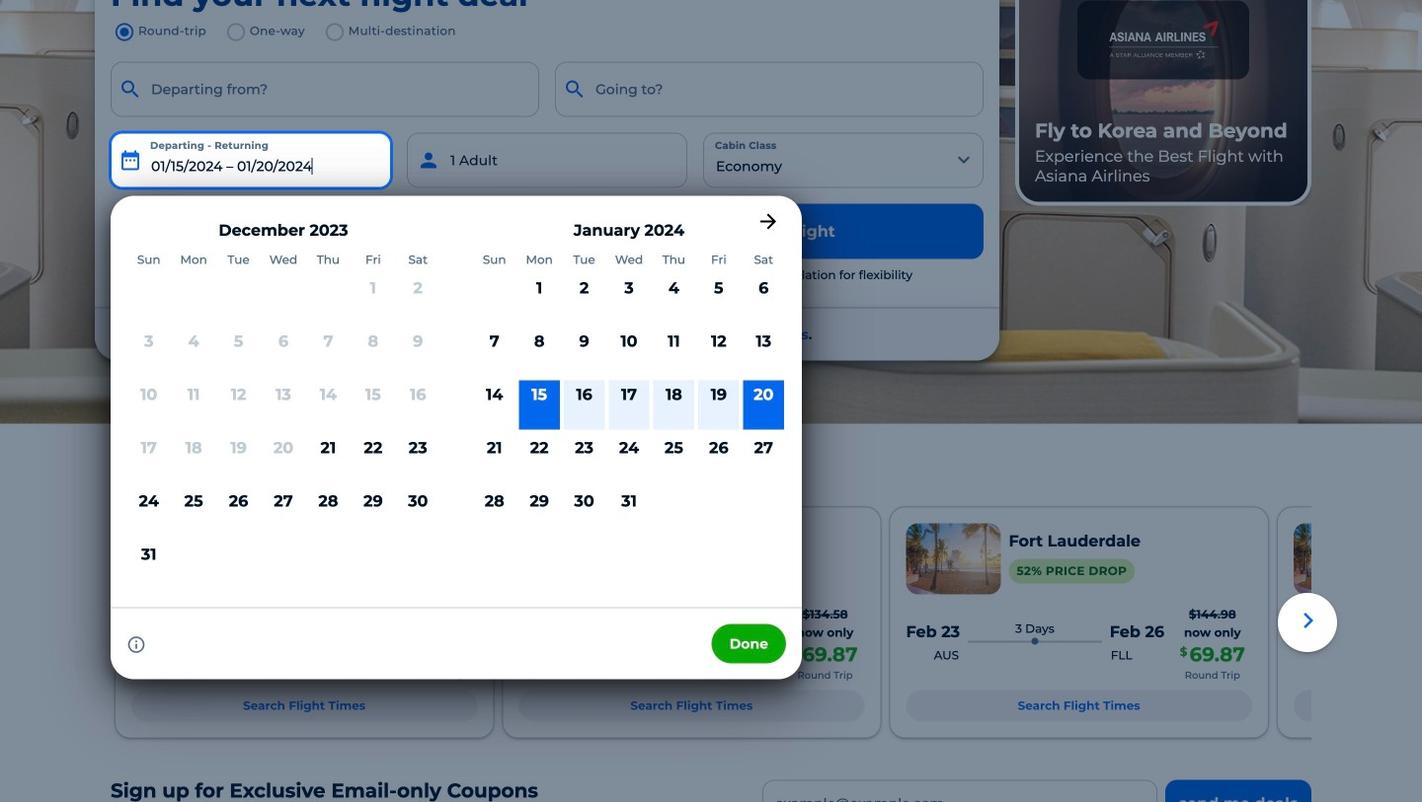 Task type: describe. For each thing, give the bounding box(es) containing it.
traveler selection text field
[[407, 133, 687, 188]]

Promotion email input field
[[762, 781, 1158, 803]]

advertisement region
[[1015, 0, 1312, 206]]

show february 2024 image
[[757, 210, 780, 234]]

Departing from? field
[[111, 62, 539, 117]]

Departing – Returning Date Picker field
[[111, 133, 391, 188]]

none field the going to?
[[555, 62, 984, 117]]



Task type: locate. For each thing, give the bounding box(es) containing it.
2 none field from the left
[[555, 62, 984, 117]]

2 fort lauderdale image image from the left
[[906, 524, 1001, 595]]

1 fort lauderdale image image from the left
[[131, 524, 226, 595]]

0 horizontal spatial fort lauderdale image image
[[131, 524, 226, 595]]

fort lauderdale image image
[[131, 524, 226, 595], [906, 524, 1001, 595]]

1 none field from the left
[[111, 62, 539, 117]]

1 horizontal spatial fort lauderdale image image
[[906, 524, 1001, 595]]

Going to? field
[[555, 62, 984, 117]]

None field
[[111, 62, 539, 117], [555, 62, 984, 117]]

1 horizontal spatial none field
[[555, 62, 984, 117]]

next image
[[1293, 606, 1325, 637]]

0 horizontal spatial none field
[[111, 62, 539, 117]]

flight-search-form element
[[103, 18, 1422, 680]]

none field the departing from?
[[111, 62, 539, 117]]



Task type: vqa. For each thing, say whether or not it's contained in the screenshot.
1st FIELD from the left
yes



